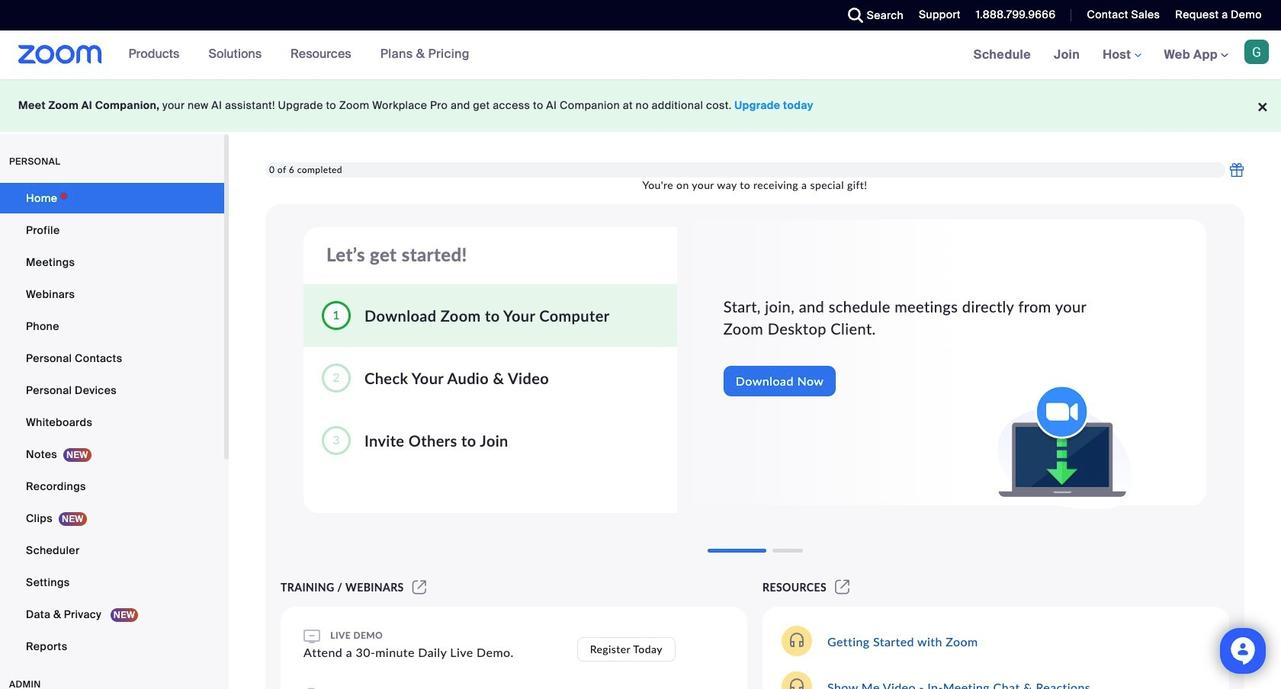 Task type: describe. For each thing, give the bounding box(es) containing it.
window new image
[[833, 581, 852, 594]]

product information navigation
[[117, 31, 481, 79]]

meetings navigation
[[962, 31, 1281, 80]]

profile picture image
[[1245, 40, 1269, 64]]



Task type: vqa. For each thing, say whether or not it's contained in the screenshot.
banner
yes



Task type: locate. For each thing, give the bounding box(es) containing it.
personal menu menu
[[0, 183, 224, 664]]

banner
[[0, 31, 1281, 80]]

window new image
[[410, 581, 429, 594]]

footer
[[0, 79, 1281, 132]]

zoom logo image
[[18, 45, 102, 64]]



